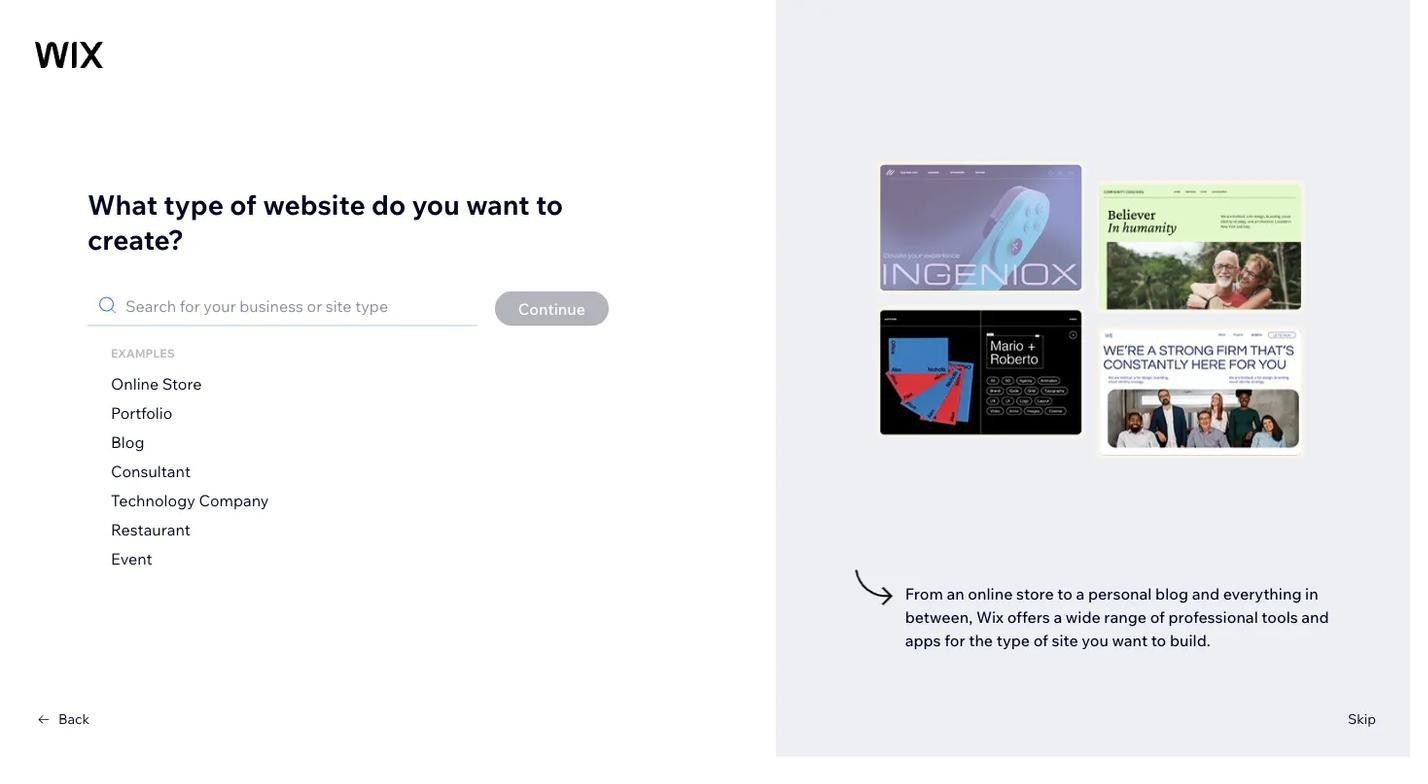 Task type: locate. For each thing, give the bounding box(es) containing it.
type down offers
[[997, 631, 1030, 650]]

0 vertical spatial of
[[230, 188, 257, 222]]

consultant button
[[111, 460, 191, 483]]

Search for your business or site type field
[[120, 286, 469, 325]]

2 horizontal spatial to
[[1151, 631, 1166, 650]]

and up professional on the right
[[1192, 584, 1220, 603]]

the
[[969, 631, 993, 650]]

0 horizontal spatial to
[[536, 188, 563, 222]]

skip
[[1348, 711, 1376, 728]]

0 horizontal spatial of
[[230, 188, 257, 222]]

consultant
[[111, 462, 191, 481]]

website
[[263, 188, 365, 222]]

site
[[1052, 631, 1078, 650]]

do
[[372, 188, 406, 222]]

of left the website
[[230, 188, 257, 222]]

event
[[111, 549, 152, 568]]

1 vertical spatial of
[[1150, 607, 1165, 627]]

2 horizontal spatial of
[[1150, 607, 1165, 627]]

of left site
[[1034, 631, 1048, 650]]

1 vertical spatial you
[[1082, 631, 1109, 650]]

range
[[1104, 607, 1147, 627]]

from
[[905, 584, 943, 603]]

0 horizontal spatial type
[[164, 188, 224, 222]]

in
[[1305, 584, 1319, 603]]

you down wide
[[1082, 631, 1109, 650]]

store
[[162, 374, 202, 393]]

offers
[[1007, 607, 1050, 627]]

1 horizontal spatial type
[[997, 631, 1030, 650]]

want inside the from an online store to a personal blog and everything in between, wix offers a wide range of professional tools and apps for the type of site you want to build.
[[1112, 631, 1148, 650]]

between,
[[905, 607, 973, 627]]

of down blog
[[1150, 607, 1165, 627]]

of
[[230, 188, 257, 222], [1150, 607, 1165, 627], [1034, 631, 1048, 650]]

online
[[968, 584, 1013, 603]]

to
[[536, 188, 563, 222], [1058, 584, 1073, 603], [1151, 631, 1166, 650]]

portfolio
[[111, 403, 173, 423]]

0 horizontal spatial want
[[466, 188, 530, 222]]

1 horizontal spatial to
[[1058, 584, 1073, 603]]

1 vertical spatial want
[[1112, 631, 1148, 650]]

0 vertical spatial a
[[1076, 584, 1085, 603]]

skip button
[[1348, 711, 1376, 728]]

1 horizontal spatial want
[[1112, 631, 1148, 650]]

1 horizontal spatial and
[[1302, 607, 1329, 627]]

type
[[164, 188, 224, 222], [997, 631, 1030, 650]]

0 vertical spatial and
[[1192, 584, 1220, 603]]

technology
[[111, 491, 195, 510]]

0 horizontal spatial a
[[1054, 607, 1062, 627]]

0 horizontal spatial and
[[1192, 584, 1220, 603]]

a
[[1076, 584, 1085, 603], [1054, 607, 1062, 627]]

0 vertical spatial you
[[412, 188, 460, 222]]

0 vertical spatial type
[[164, 188, 224, 222]]

online store button
[[111, 372, 202, 395]]

1 vertical spatial a
[[1054, 607, 1062, 627]]

want
[[466, 188, 530, 222], [1112, 631, 1148, 650]]

type inside the from an online store to a personal blog and everything in between, wix offers a wide range of professional tools and apps for the type of site you want to build.
[[997, 631, 1030, 650]]

you right do
[[412, 188, 460, 222]]

blog
[[1156, 584, 1189, 603]]

0 horizontal spatial you
[[412, 188, 460, 222]]

a up site
[[1054, 607, 1062, 627]]

1 horizontal spatial you
[[1082, 631, 1109, 650]]

an
[[947, 584, 965, 603]]

of inside what type of website do you want to create?
[[230, 188, 257, 222]]

a up wide
[[1076, 584, 1085, 603]]

online store portfolio blog consultant technology company restaurant event
[[111, 374, 269, 568]]

blog
[[111, 432, 144, 452]]

0 vertical spatial to
[[536, 188, 563, 222]]

0 vertical spatial want
[[466, 188, 530, 222]]

and
[[1192, 584, 1220, 603], [1302, 607, 1329, 627]]

restaurant button
[[111, 518, 191, 541]]

type up create? on the top of the page
[[164, 188, 224, 222]]

personal
[[1088, 584, 1152, 603]]

you
[[412, 188, 460, 222], [1082, 631, 1109, 650]]

1 vertical spatial to
[[1058, 584, 1073, 603]]

and down in
[[1302, 607, 1329, 627]]

2 vertical spatial of
[[1034, 631, 1048, 650]]

1 vertical spatial type
[[997, 631, 1030, 650]]

1 horizontal spatial a
[[1076, 584, 1085, 603]]



Task type: describe. For each thing, give the bounding box(es) containing it.
from an online store to a personal blog and everything in between, wix offers a wide range of professional tools and apps for the type of site you want to build.
[[905, 584, 1329, 650]]

back button
[[35, 711, 90, 728]]

want inside what type of website do you want to create?
[[466, 188, 530, 222]]

build.
[[1170, 631, 1211, 650]]

event button
[[111, 547, 152, 570]]

back
[[58, 711, 90, 728]]

company
[[199, 491, 269, 510]]

you inside what type of website do you want to create?
[[412, 188, 460, 222]]

apps
[[905, 631, 941, 650]]

portfolio button
[[111, 401, 173, 425]]

type inside what type of website do you want to create?
[[164, 188, 224, 222]]

wide
[[1066, 607, 1101, 627]]

everything
[[1223, 584, 1302, 603]]

what type of website do you want to create?
[[88, 188, 563, 257]]

1 vertical spatial and
[[1302, 607, 1329, 627]]

technology company button
[[111, 489, 269, 512]]

for
[[945, 631, 965, 650]]

you inside the from an online store to a personal blog and everything in between, wix offers a wide range of professional tools and apps for the type of site you want to build.
[[1082, 631, 1109, 650]]

examples
[[111, 346, 175, 360]]

create?
[[88, 223, 184, 257]]

blog button
[[111, 430, 144, 454]]

1 horizontal spatial of
[[1034, 631, 1048, 650]]

store
[[1016, 584, 1054, 603]]

what
[[88, 188, 158, 222]]

tools
[[1262, 607, 1298, 627]]

restaurant
[[111, 520, 191, 539]]

to inside what type of website do you want to create?
[[536, 188, 563, 222]]

2 vertical spatial to
[[1151, 631, 1166, 650]]

online
[[111, 374, 159, 393]]

wix
[[976, 607, 1004, 627]]

professional
[[1169, 607, 1258, 627]]



Task type: vqa. For each thing, say whether or not it's contained in the screenshot.
Examples at the left of page
yes



